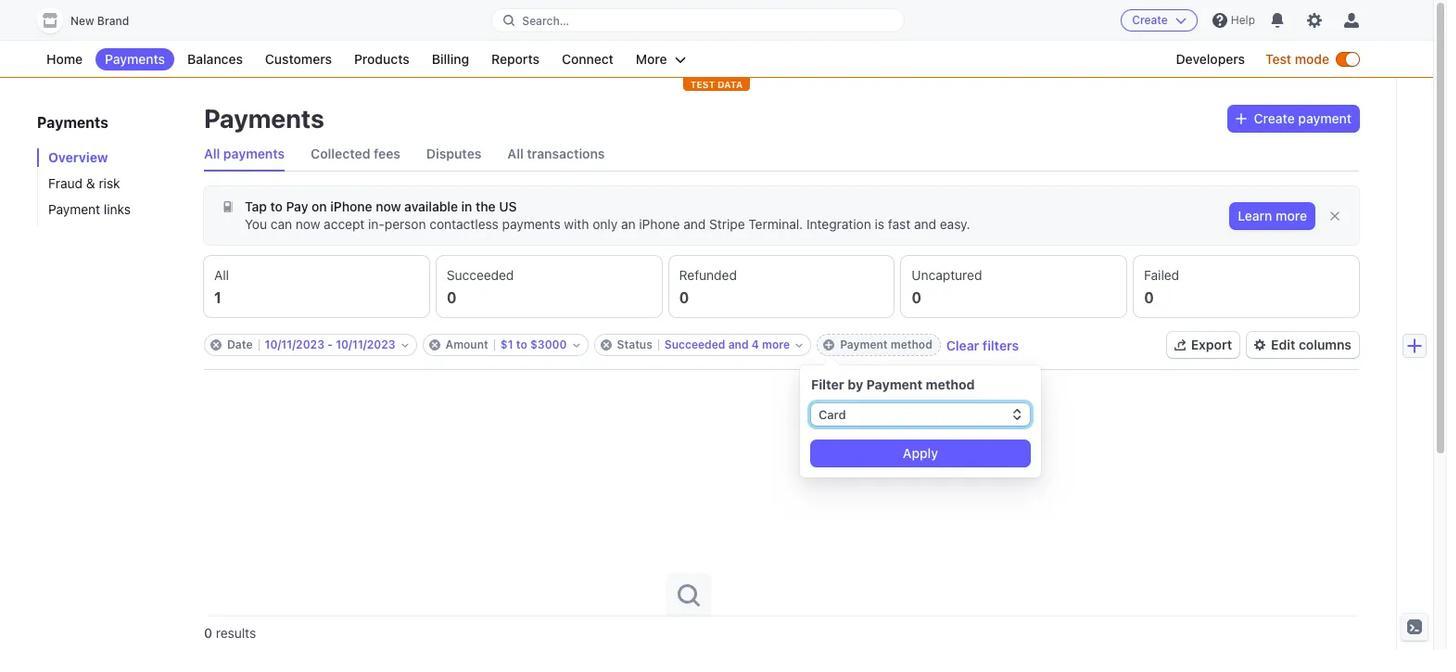 Task type: locate. For each thing, give the bounding box(es) containing it.
Search… search field
[[493, 9, 904, 32]]

test
[[691, 79, 715, 90]]

clear filters toolbar
[[204, 334, 1019, 356]]

create inside popup button
[[1254, 110, 1295, 126]]

0 down uncaptured
[[912, 289, 922, 306]]

balances
[[187, 51, 243, 67]]

more right learn
[[1276, 208, 1308, 223]]

0 horizontal spatial payments
[[223, 146, 285, 161]]

0 horizontal spatial iphone
[[330, 198, 372, 214]]

1 horizontal spatial payments
[[502, 216, 561, 232]]

payment
[[48, 201, 100, 217], [840, 338, 888, 351], [867, 376, 923, 392]]

available
[[404, 198, 458, 214]]

1 vertical spatial payments
[[502, 216, 561, 232]]

svg image left create payment
[[1236, 113, 1247, 124]]

tab list containing 1
[[204, 256, 1359, 317]]

more button
[[627, 48, 695, 70]]

help button
[[1205, 6, 1263, 35]]

0 vertical spatial tab list
[[204, 137, 1359, 172]]

all
[[204, 146, 220, 161], [508, 146, 524, 161], [214, 267, 229, 283]]

us
[[499, 198, 517, 214]]

0 inside failed 0
[[1145, 289, 1154, 306]]

1 horizontal spatial more
[[1276, 208, 1308, 223]]

1 vertical spatial create
[[1254, 110, 1295, 126]]

more right 4
[[762, 338, 790, 351]]

0 vertical spatial payment
[[48, 201, 100, 217]]

svg image
[[1236, 113, 1247, 124], [223, 201, 234, 212]]

and left stripe
[[684, 216, 706, 232]]

0 vertical spatial to
[[270, 198, 283, 214]]

1 horizontal spatial succeeded
[[665, 338, 726, 351]]

succeeded 0
[[447, 267, 514, 306]]

fraud & risk link
[[37, 174, 185, 193]]

customers link
[[256, 48, 341, 70]]

10/11/2023
[[265, 338, 325, 351], [336, 338, 396, 351]]

reports
[[492, 51, 540, 67]]

payments up overview
[[37, 114, 108, 131]]

customers
[[265, 51, 332, 67]]

now
[[376, 198, 401, 214], [296, 216, 320, 232]]

1 vertical spatial tab list
[[204, 256, 1359, 317]]

create payment button
[[1228, 106, 1359, 132]]

payment method
[[840, 338, 933, 351]]

0 horizontal spatial more
[[762, 338, 790, 351]]

results
[[216, 625, 256, 641]]

0 horizontal spatial succeeded
[[447, 267, 514, 283]]

0 horizontal spatial now
[[296, 216, 320, 232]]

more inside clear filters toolbar
[[762, 338, 790, 351]]

tab list
[[204, 137, 1359, 172], [204, 256, 1359, 317]]

iphone right an
[[639, 216, 680, 232]]

payments up all payments on the top
[[204, 103, 325, 134]]

disputes
[[426, 146, 482, 161]]

and left 4
[[729, 338, 749, 351]]

now up in-
[[376, 198, 401, 214]]

payments up tap
[[223, 146, 285, 161]]

1 vertical spatial more
[[762, 338, 790, 351]]

status
[[617, 338, 653, 351]]

payment right "by"
[[867, 376, 923, 392]]

and inside clear filters toolbar
[[729, 338, 749, 351]]

method down clear
[[926, 376, 975, 392]]

payments down brand
[[105, 51, 165, 67]]

succeeded inside tab list
[[447, 267, 514, 283]]

home link
[[37, 48, 92, 70]]

fraud & risk
[[48, 175, 120, 191]]

svg image left tap
[[223, 201, 234, 212]]

all for payments
[[204, 146, 220, 161]]

create up the developers link
[[1133, 13, 1168, 27]]

to right $1
[[516, 338, 527, 351]]

and right "fast"
[[914, 216, 937, 232]]

1 horizontal spatial svg image
[[1236, 113, 1247, 124]]

1 vertical spatial svg image
[[223, 201, 234, 212]]

to for $3000
[[516, 338, 527, 351]]

stripe
[[710, 216, 745, 232]]

payment down fraud
[[48, 201, 100, 217]]

fraud
[[48, 175, 83, 191]]

tab list up terminal.
[[204, 137, 1359, 172]]

products link
[[345, 48, 419, 70]]

clear
[[947, 337, 980, 353]]

add payment method image
[[824, 339, 835, 351]]

0 results
[[204, 625, 256, 641]]

1 vertical spatial iphone
[[639, 216, 680, 232]]

1 horizontal spatial to
[[516, 338, 527, 351]]

succeeded for 0
[[447, 267, 514, 283]]

payments
[[223, 146, 285, 161], [502, 216, 561, 232]]

on
[[312, 198, 327, 214]]

edit columns button
[[1247, 332, 1359, 358]]

uncaptured
[[912, 267, 982, 283]]

all for 1
[[214, 267, 229, 283]]

iphone
[[330, 198, 372, 214], [639, 216, 680, 232]]

payments down us
[[502, 216, 561, 232]]

1 vertical spatial method
[[926, 376, 975, 392]]

0 vertical spatial svg image
[[1236, 113, 1247, 124]]

billing
[[432, 51, 469, 67]]

succeeded down 'contactless'
[[447, 267, 514, 283]]

apply
[[903, 445, 939, 461]]

0 down refunded
[[679, 289, 689, 306]]

create inside button
[[1133, 13, 1168, 27]]

0 inside uncaptured 0
[[912, 289, 922, 306]]

refunded
[[679, 267, 737, 283]]

2 vertical spatial payment
[[867, 376, 923, 392]]

1 horizontal spatial and
[[729, 338, 749, 351]]

succeeded down "refunded 0"
[[665, 338, 726, 351]]

1 vertical spatial now
[[296, 216, 320, 232]]

payment inside payment links link
[[48, 201, 100, 217]]

$1
[[501, 338, 513, 351]]

with
[[564, 216, 589, 232]]

svg image inside create payment popup button
[[1236, 113, 1247, 124]]

method up filter by payment method
[[891, 338, 933, 351]]

uncaptured 0
[[912, 267, 982, 306]]

payment right add payment method icon at the right
[[840, 338, 888, 351]]

tap to pay on iphone now available in the us you can now accept in-person contactless payments with only an iphone and stripe terminal. integration is fast and easy.
[[245, 198, 971, 232]]

0
[[447, 289, 457, 306], [679, 289, 689, 306], [912, 289, 922, 306], [1145, 289, 1154, 306], [204, 625, 212, 641]]

1 vertical spatial payment
[[840, 338, 888, 351]]

to inside clear filters toolbar
[[516, 338, 527, 351]]

to inside tap to pay on iphone now available in the us you can now accept in-person contactless payments with only an iphone and stripe terminal. integration is fast and easy.
[[270, 198, 283, 214]]

0 horizontal spatial to
[[270, 198, 283, 214]]

0 horizontal spatial 10/11/2023
[[265, 338, 325, 351]]

0 up amount
[[447, 289, 457, 306]]

method
[[891, 338, 933, 351], [926, 376, 975, 392]]

succeeded inside clear filters toolbar
[[665, 338, 726, 351]]

0 vertical spatial create
[[1133, 13, 1168, 27]]

2 tab list from the top
[[204, 256, 1359, 317]]

0 vertical spatial now
[[376, 198, 401, 214]]

reports link
[[482, 48, 549, 70]]

10/11/2023 left -
[[265, 338, 325, 351]]

0 horizontal spatial create
[[1133, 13, 1168, 27]]

1 horizontal spatial create
[[1254, 110, 1295, 126]]

balances link
[[178, 48, 252, 70]]

tab list up 'edit status' image
[[204, 256, 1359, 317]]

to up 'can'
[[270, 198, 283, 214]]

0 vertical spatial method
[[891, 338, 933, 351]]

brand
[[97, 14, 129, 28]]

accept
[[324, 216, 365, 232]]

succeeded
[[447, 267, 514, 283], [665, 338, 726, 351]]

in-
[[368, 216, 385, 232]]

payment inside clear filters toolbar
[[840, 338, 888, 351]]

test mode
[[1266, 51, 1330, 67]]

0 inside "refunded 0"
[[679, 289, 689, 306]]

1 vertical spatial to
[[516, 338, 527, 351]]

1 tab list from the top
[[204, 137, 1359, 172]]

1 horizontal spatial 10/11/2023
[[336, 338, 396, 351]]

0 down failed
[[1145, 289, 1154, 306]]

is
[[875, 216, 885, 232]]

create left payment
[[1254, 110, 1295, 126]]

new brand button
[[37, 7, 148, 33]]

links
[[104, 201, 131, 217]]

0 vertical spatial succeeded
[[447, 267, 514, 283]]

10/11/2023 right -
[[336, 338, 396, 351]]

date
[[227, 338, 253, 351]]

developers link
[[1167, 48, 1255, 70]]

create for create
[[1133, 13, 1168, 27]]

now down pay
[[296, 216, 320, 232]]

new brand
[[70, 14, 129, 28]]

1 vertical spatial succeeded
[[665, 338, 726, 351]]

method inside clear filters toolbar
[[891, 338, 933, 351]]

all transactions
[[508, 146, 605, 161]]

iphone up accept
[[330, 198, 372, 214]]

can
[[271, 216, 292, 232]]

collected fees
[[311, 146, 401, 161]]

to
[[270, 198, 283, 214], [516, 338, 527, 351]]

disputes link
[[426, 137, 482, 171]]

learn more
[[1238, 208, 1308, 223]]

0 inside succeeded 0
[[447, 289, 457, 306]]

0 vertical spatial iphone
[[330, 198, 372, 214]]

test data
[[691, 79, 743, 90]]



Task type: vqa. For each thing, say whether or not it's contained in the screenshot.


Task type: describe. For each thing, give the bounding box(es) containing it.
$3000
[[530, 338, 567, 351]]

export button
[[1167, 332, 1240, 358]]

0 for uncaptured 0
[[912, 289, 922, 306]]

home
[[46, 51, 83, 67]]

you
[[245, 216, 267, 232]]

all payments link
[[204, 137, 285, 171]]

mode
[[1295, 51, 1330, 67]]

10/11/2023 - 10/11/2023
[[265, 338, 396, 351]]

only
[[593, 216, 618, 232]]

connect
[[562, 51, 614, 67]]

all for transactions
[[508, 146, 524, 161]]

clear filters button
[[947, 337, 1019, 353]]

all transactions link
[[508, 137, 605, 171]]

remove amount image
[[429, 339, 440, 351]]

$1 to $3000
[[501, 338, 567, 351]]

developers
[[1176, 51, 1245, 67]]

failed
[[1145, 267, 1180, 283]]

the
[[476, 198, 496, 214]]

0 for failed 0
[[1145, 289, 1154, 306]]

easy.
[[940, 216, 971, 232]]

apply button
[[811, 440, 1030, 466]]

an
[[621, 216, 636, 232]]

overview link
[[37, 148, 185, 167]]

help
[[1231, 13, 1256, 27]]

1
[[214, 289, 222, 306]]

payment links
[[48, 201, 131, 217]]

edit
[[1272, 337, 1296, 352]]

0 horizontal spatial svg image
[[223, 201, 234, 212]]

0 for refunded 0
[[679, 289, 689, 306]]

fast
[[888, 216, 911, 232]]

collected fees link
[[311, 137, 401, 171]]

payment links link
[[37, 200, 185, 219]]

all 1
[[214, 267, 229, 306]]

refunded 0
[[679, 267, 737, 306]]

export
[[1191, 337, 1233, 352]]

edit date image
[[401, 341, 409, 349]]

0 horizontal spatial and
[[684, 216, 706, 232]]

learn
[[1238, 208, 1273, 223]]

0 for succeeded 0
[[447, 289, 457, 306]]

overview
[[48, 149, 108, 165]]

filters
[[983, 337, 1019, 353]]

1 10/11/2023 from the left
[[265, 338, 325, 351]]

more
[[636, 51, 667, 67]]

terminal.
[[749, 216, 803, 232]]

payment
[[1299, 110, 1352, 126]]

fees
[[374, 146, 401, 161]]

collected
[[311, 146, 370, 161]]

payment for payment links
[[48, 201, 100, 217]]

to for pay
[[270, 198, 283, 214]]

succeeded for and
[[665, 338, 726, 351]]

0 vertical spatial payments
[[223, 146, 285, 161]]

filter by payment method
[[811, 376, 975, 392]]

remove date image
[[211, 339, 222, 351]]

tap
[[245, 198, 267, 214]]

2 10/11/2023 from the left
[[336, 338, 396, 351]]

create button
[[1121, 9, 1198, 32]]

1 horizontal spatial iphone
[[639, 216, 680, 232]]

-
[[328, 338, 333, 351]]

clear filters
[[947, 337, 1019, 353]]

0 vertical spatial more
[[1276, 208, 1308, 223]]

edit columns
[[1272, 337, 1352, 352]]

edit status image
[[796, 341, 803, 349]]

filter
[[811, 376, 845, 392]]

products
[[354, 51, 410, 67]]

amount
[[446, 338, 488, 351]]

2 horizontal spatial and
[[914, 216, 937, 232]]

columns
[[1299, 337, 1352, 352]]

payments inside tap to pay on iphone now available in the us you can now accept in-person contactless payments with only an iphone and stripe terminal. integration is fast and easy.
[[502, 216, 561, 232]]

failed 0
[[1145, 267, 1180, 306]]

pay
[[286, 198, 308, 214]]

test
[[1266, 51, 1292, 67]]

create for create payment
[[1254, 110, 1295, 126]]

all payments
[[204, 146, 285, 161]]

contactless
[[430, 216, 499, 232]]

risk
[[99, 175, 120, 191]]

edit amount image
[[573, 341, 580, 349]]

tab list containing all payments
[[204, 137, 1359, 172]]

4
[[752, 338, 759, 351]]

1 horizontal spatial now
[[376, 198, 401, 214]]

create payment
[[1254, 110, 1352, 126]]

&
[[86, 175, 95, 191]]

Search… text field
[[493, 9, 904, 32]]

succeeded and 4 more
[[665, 338, 790, 351]]

person
[[385, 216, 426, 232]]

learn more link
[[1231, 203, 1315, 229]]

integration
[[807, 216, 872, 232]]

data
[[718, 79, 743, 90]]

remove status image
[[601, 339, 612, 351]]

new
[[70, 14, 94, 28]]

billing link
[[423, 48, 479, 70]]

payments link
[[96, 48, 174, 70]]

0 left results
[[204, 625, 212, 641]]

in
[[461, 198, 472, 214]]

transactions
[[527, 146, 605, 161]]

payment for payment method
[[840, 338, 888, 351]]



